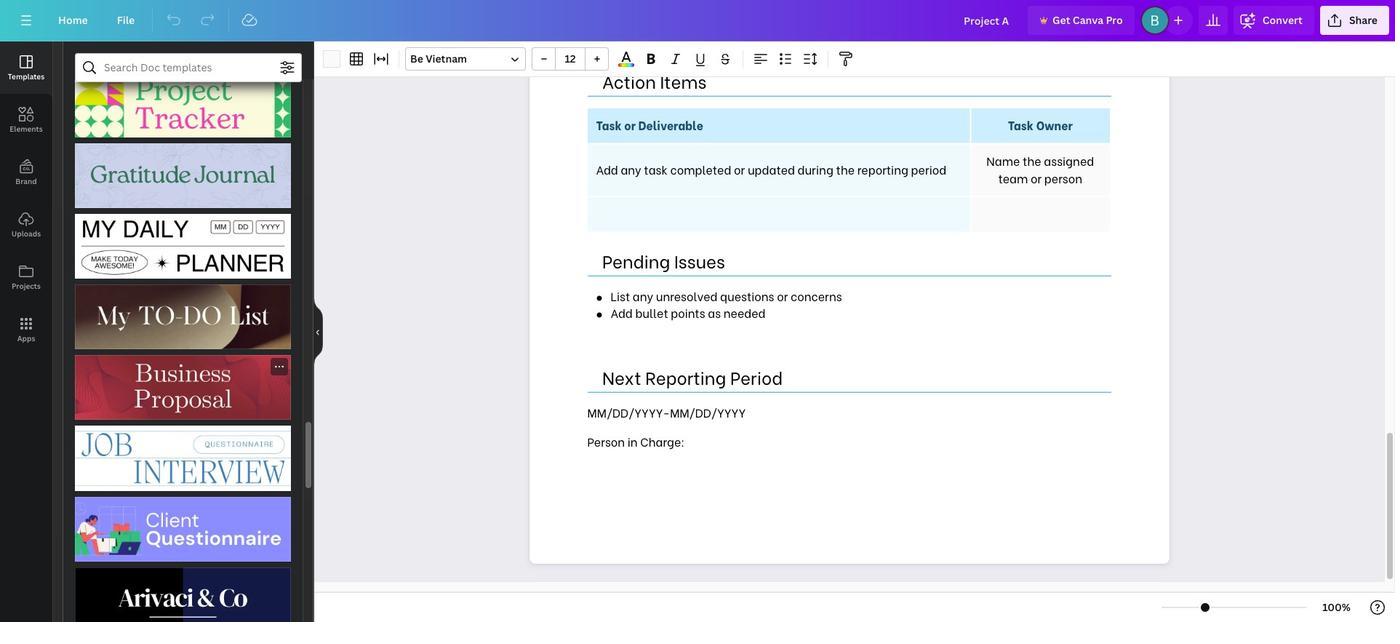 Task type: describe. For each thing, give the bounding box(es) containing it.
uploads
[[12, 228, 41, 239]]

pro
[[1106, 13, 1123, 27]]

color range image
[[619, 63, 634, 67]]

file
[[117, 13, 135, 27]]

be vietnam button
[[405, 47, 526, 71]]

job interview questionnaire docs banner in denim blue silver modern elegance style group
[[75, 417, 291, 491]]

elements button
[[0, 94, 52, 146]]

list
[[611, 288, 630, 304]]

questions
[[720, 288, 774, 304]]

project tracker docs banner in green lime green neon pink geometric style image
[[75, 73, 291, 138]]

brand
[[15, 176, 37, 186]]

get canva pro
[[1053, 13, 1123, 27]]

apps
[[17, 333, 35, 343]]

none text field containing list any unresolved questions or concerns
[[529, 0, 1170, 564]]

gratitude journal docs banner in light blue green vibrant professional style image
[[75, 143, 291, 208]]

templates
[[8, 71, 44, 81]]

add
[[611, 304, 633, 321]]

mm/dd/yyyy
[[670, 404, 746, 421]]

uploads button
[[0, 199, 52, 251]]

convert button
[[1234, 6, 1315, 35]]

main menu bar
[[0, 0, 1395, 41]]

share button
[[1320, 6, 1390, 35]]

as
[[708, 304, 721, 321]]

person
[[588, 433, 625, 449]]

#fafafa image
[[323, 50, 341, 68]]

100%
[[1323, 600, 1351, 614]]

projects
[[12, 281, 41, 291]]

file button
[[105, 6, 146, 35]]

in
[[628, 433, 638, 449]]

canva
[[1073, 13, 1104, 27]]

vietnam
[[426, 52, 467, 65]]

bullet
[[635, 304, 668, 321]]

job interview questionnaire docs banner in denim blue silver modern elegance style image
[[75, 426, 291, 491]]

projects button
[[0, 251, 52, 303]]

concerns
[[791, 288, 842, 304]]

apps button
[[0, 303, 52, 356]]

to-do list personal docs banner in brown white photocentric style group
[[75, 276, 291, 349]]

to-do list personal docs banner in brown white photocentric style image
[[75, 285, 291, 349]]



Task type: vqa. For each thing, say whether or not it's contained in the screenshot.
group
yes



Task type: locate. For each thing, give the bounding box(es) containing it.
planner personal docs banner in white black sleek monochrome style image
[[75, 214, 291, 279]]

templates button
[[0, 41, 52, 94]]

group
[[532, 47, 609, 71]]

client questionnaire docs banner in blue green orange bold style group
[[75, 488, 291, 561]]

elements
[[10, 124, 43, 134]]

get
[[1053, 13, 1071, 27]]

list any unresolved questions or concerns add bullet points as needed
[[611, 288, 842, 321]]

letterhead professional docs banner in black dark blue traditional corporate style image
[[75, 567, 291, 622]]

– – number field
[[560, 52, 581, 65]]

unresolved
[[656, 288, 718, 304]]

hide image
[[314, 297, 323, 367]]

convert
[[1263, 13, 1303, 27]]

business proposal docs banner in maroon khaki classic professional style image
[[75, 355, 291, 420]]

project tracker docs banner in green lime green neon pink geometric style group
[[75, 73, 291, 138]]

any
[[633, 288, 653, 304]]

person in charge:
[[588, 433, 687, 449]]

points
[[671, 304, 705, 321]]

letterhead professional docs banner in black dark blue traditional corporate style group
[[75, 558, 291, 622]]

needed
[[724, 304, 766, 321]]

None text field
[[529, 0, 1170, 564]]

Design title text field
[[952, 6, 1022, 35]]

charge:
[[641, 433, 685, 449]]

share
[[1350, 13, 1378, 27]]

client questionnaire docs banner in blue green orange bold style image
[[75, 497, 291, 561]]

get canva pro button
[[1028, 6, 1135, 35]]

side panel tab list
[[0, 41, 52, 356]]

brand button
[[0, 146, 52, 199]]

gratitude journal docs banner in light blue green vibrant professional style group
[[75, 135, 291, 208]]

home link
[[47, 6, 100, 35]]

business proposal docs banner in maroon khaki classic professional style group
[[75, 355, 291, 420]]

planner personal docs banner in white black sleek monochrome style group
[[75, 205, 291, 279]]

be
[[410, 52, 423, 65]]

or
[[777, 288, 788, 304]]

mm/dd/yyyy-
[[588, 404, 670, 421]]

100% button
[[1313, 596, 1361, 619]]

be vietnam
[[410, 52, 467, 65]]

home
[[58, 13, 88, 27]]

Search Doc templates search field
[[104, 54, 273, 81]]

mm/dd/yyyy-mm/dd/yyyy
[[588, 404, 746, 421]]



